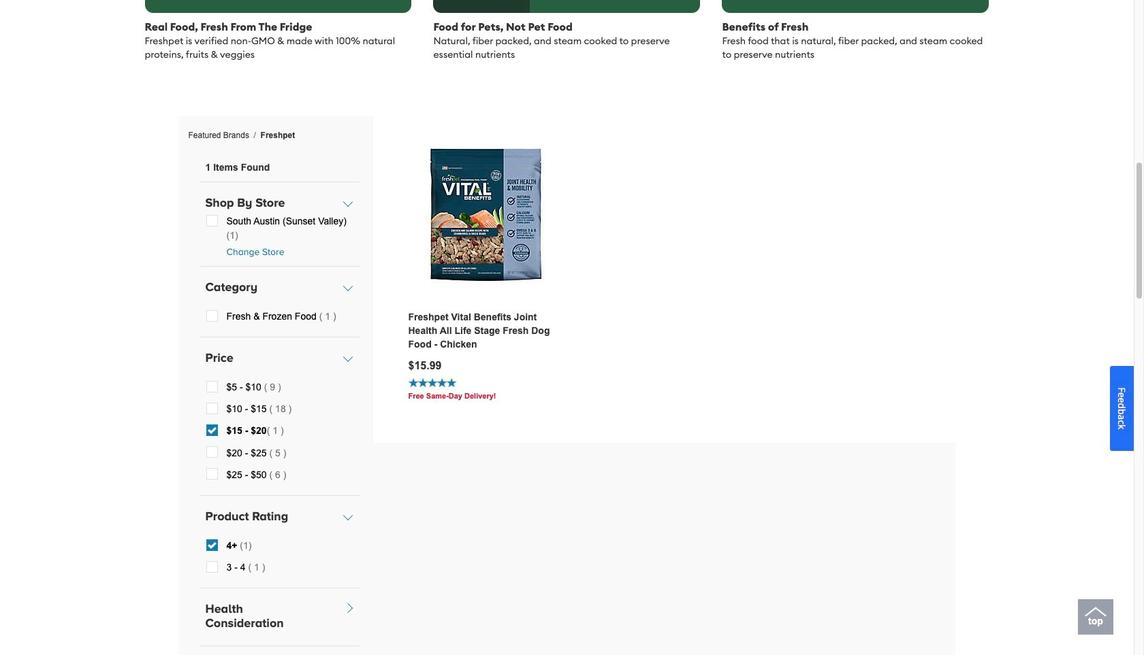 Task type: locate. For each thing, give the bounding box(es) containing it.
back to top image
[[1085, 602, 1107, 624]]



Task type: vqa. For each thing, say whether or not it's contained in the screenshot.
Brand
no



